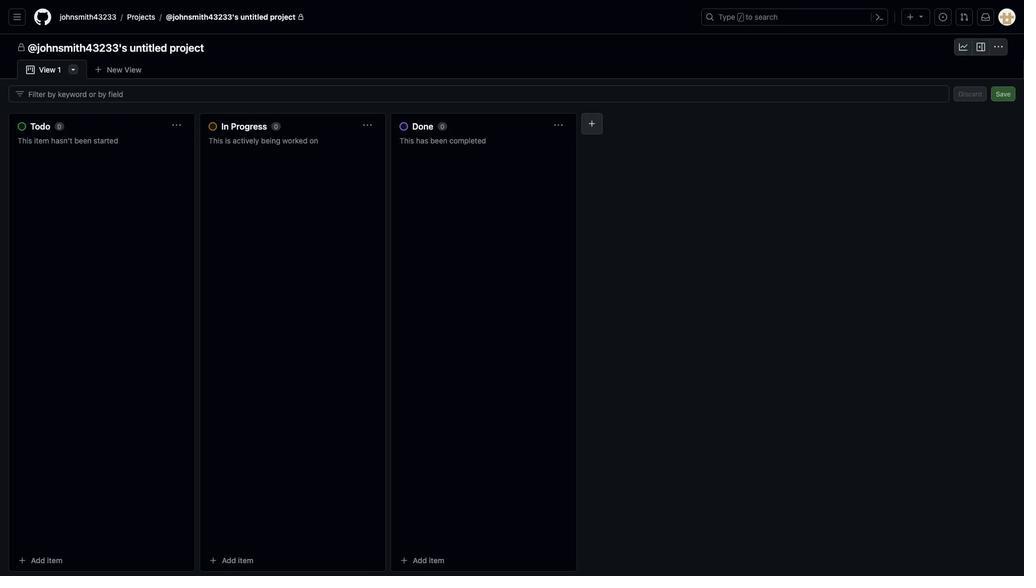 Task type: locate. For each thing, give the bounding box(es) containing it.
view
[[124, 65, 142, 74], [39, 65, 56, 74]]

been right has
[[430, 136, 447, 145]]

1 horizontal spatial this
[[209, 136, 223, 145]]

untitled left lock image
[[240, 13, 268, 21]]

/ inside the type / to search
[[739, 14, 742, 21]]

list
[[55, 9, 695, 26]]

search
[[755, 13, 778, 21]]

sc 9kayk9 0 image left 'view 1'
[[26, 66, 35, 74]]

sc 9kayk9 0 image
[[959, 43, 968, 51], [994, 43, 1003, 51]]

actively
[[233, 136, 259, 145]]

sc 9kayk9 0 image down git pull request icon
[[959, 43, 968, 51]]

0 horizontal spatial @johnsmith43233's
[[28, 41, 127, 54]]

1 horizontal spatial /
[[159, 13, 162, 21]]

hasn't
[[51, 136, 72, 145]]

1 horizontal spatial sc 9kayk9 0 image
[[994, 43, 1003, 51]]

view left 1
[[39, 65, 56, 74]]

0 vertical spatial @johnsmith43233's untitled project
[[166, 13, 295, 21]]

sc 9kayk9 0 image down view 1 link
[[15, 90, 24, 98]]

2 view from the left
[[39, 65, 56, 74]]

sc 9kayk9 0 image up save button on the right of the page
[[994, 43, 1003, 51]]

@johnsmith43233's inside @johnsmith43233's untitled project link
[[166, 13, 239, 21]]

1 vertical spatial @johnsmith43233's untitled project
[[28, 41, 204, 54]]

1 horizontal spatial @johnsmith43233's
[[166, 13, 239, 21]]

1 vertical spatial @johnsmith43233's
[[28, 41, 127, 54]]

1 horizontal spatial project
[[270, 13, 295, 21]]

todo column menu image
[[172, 121, 181, 130]]

done column menu image
[[554, 121, 563, 130]]

untitled down projects link
[[130, 41, 167, 54]]

@johnsmith43233's untitled project
[[166, 13, 295, 21], [28, 41, 204, 54]]

0 horizontal spatial this
[[18, 136, 32, 145]]

3 0 from the left
[[440, 123, 445, 130]]

this left item
[[18, 136, 32, 145]]

1 horizontal spatial view
[[124, 65, 142, 74]]

/ right projects
[[159, 13, 162, 21]]

1 horizontal spatial been
[[430, 136, 447, 145]]

@johnsmith43233's untitled project link
[[162, 9, 308, 26]]

this for in progress
[[209, 136, 223, 145]]

2 0 from the left
[[274, 123, 278, 130]]

0 vertical spatial project
[[270, 13, 295, 21]]

untitled inside "list"
[[240, 13, 268, 21]]

1 horizontal spatial 0
[[274, 123, 278, 130]]

new view
[[107, 65, 142, 74]]

1 vertical spatial untitled
[[130, 41, 167, 54]]

0 vertical spatial untitled
[[240, 13, 268, 21]]

0 horizontal spatial project
[[170, 41, 204, 54]]

tab list containing new view
[[17, 60, 166, 79]]

0 up this has been completed
[[440, 123, 445, 130]]

tab panel
[[0, 79, 1024, 576]]

this has been completed
[[399, 136, 486, 145]]

done
[[412, 121, 433, 131]]

been right hasn't on the left of page
[[74, 136, 92, 145]]

this left is
[[209, 136, 223, 145]]

2 horizontal spatial this
[[399, 136, 414, 145]]

/ left to
[[739, 14, 742, 21]]

tab list
[[17, 60, 166, 79]]

0 for todo
[[57, 123, 62, 130]]

/ left projects
[[121, 13, 123, 21]]

2 this from the left
[[209, 136, 223, 145]]

1 vertical spatial project
[[170, 41, 204, 54]]

completed
[[449, 136, 486, 145]]

johnsmith43233 / projects /
[[60, 13, 162, 21]]

0 horizontal spatial view
[[39, 65, 56, 74]]

1
[[58, 65, 61, 74]]

untitled
[[240, 13, 268, 21], [130, 41, 167, 54]]

2 horizontal spatial /
[[739, 14, 742, 21]]

2 horizontal spatial 0
[[440, 123, 445, 130]]

view filters region
[[9, 85, 1016, 102]]

this
[[18, 136, 32, 145], [209, 136, 223, 145], [399, 136, 414, 145]]

0 horizontal spatial untitled
[[130, 41, 167, 54]]

0 up hasn't on the left of page
[[57, 123, 62, 130]]

0 vertical spatial @johnsmith43233's
[[166, 13, 239, 21]]

this item hasn't been started
[[18, 136, 118, 145]]

0 horizontal spatial 0
[[57, 123, 62, 130]]

new
[[107, 65, 122, 74]]

sc 9kayk9 0 image down notifications "image"
[[977, 43, 985, 51]]

0 up "being"
[[274, 123, 278, 130]]

0
[[57, 123, 62, 130], [274, 123, 278, 130], [440, 123, 445, 130]]

1 0 from the left
[[57, 123, 62, 130]]

this left has
[[399, 136, 414, 145]]

0 horizontal spatial /
[[121, 13, 123, 21]]

command palette image
[[875, 13, 884, 21]]

sc 9kayk9 0 image
[[977, 43, 985, 51], [17, 43, 26, 52], [26, 66, 35, 74], [15, 90, 24, 98]]

item
[[34, 136, 49, 145]]

this for todo
[[18, 136, 32, 145]]

/
[[121, 13, 123, 21], [159, 13, 162, 21], [739, 14, 742, 21]]

view right new
[[124, 65, 142, 74]]

1 this from the left
[[18, 136, 32, 145]]

discard
[[958, 90, 982, 98]]

0 horizontal spatial been
[[74, 136, 92, 145]]

in progress column menu image
[[363, 121, 372, 130]]

project
[[270, 13, 295, 21], [170, 41, 204, 54]]

projects link
[[123, 9, 159, 26]]

0 horizontal spatial sc 9kayk9 0 image
[[959, 43, 968, 51]]

lock image
[[298, 14, 304, 20]]

1 sc 9kayk9 0 image from the left
[[959, 43, 968, 51]]

view inside view 1 link
[[39, 65, 56, 74]]

0 for done
[[440, 123, 445, 130]]

@johnsmith43233's
[[166, 13, 239, 21], [28, 41, 127, 54]]

1 view from the left
[[124, 65, 142, 74]]

save button
[[991, 86, 1016, 101]]

3 this from the left
[[399, 136, 414, 145]]

in
[[221, 121, 229, 131]]

been
[[74, 136, 92, 145], [430, 136, 447, 145]]

1 horizontal spatial untitled
[[240, 13, 268, 21]]



Task type: describe. For each thing, give the bounding box(es) containing it.
johnsmith43233 link
[[55, 9, 121, 26]]

issue opened image
[[939, 13, 947, 21]]

plus image
[[906, 13, 915, 21]]

this is actively being worked on
[[209, 136, 318, 145]]

@johnsmith43233's untitled project inside "list"
[[166, 13, 295, 21]]

notifications image
[[981, 13, 990, 21]]

in progress
[[221, 121, 267, 131]]

list containing johnsmith43233 / projects /
[[55, 9, 695, 26]]

sc 9kayk9 0 image inside 'view filters' region
[[15, 90, 24, 98]]

discard button
[[954, 86, 987, 101]]

git pull request image
[[960, 13, 969, 21]]

homepage image
[[34, 9, 51, 26]]

@johnsmith43233's inside project navigation
[[28, 41, 127, 54]]

view inside new view popup button
[[124, 65, 142, 74]]

0 for in progress
[[274, 123, 278, 130]]

untitled inside project navigation
[[130, 41, 167, 54]]

project navigation
[[0, 34, 1024, 60]]

is
[[225, 136, 231, 145]]

project inside navigation
[[170, 41, 204, 54]]

progress
[[231, 121, 267, 131]]

type / to search
[[718, 13, 778, 21]]

being
[[261, 136, 280, 145]]

add a new column to the board image
[[588, 119, 596, 128]]

view 1 link
[[17, 60, 87, 79]]

2 been from the left
[[430, 136, 447, 145]]

2 sc 9kayk9 0 image from the left
[[994, 43, 1003, 51]]

view options for view 1 image
[[69, 65, 77, 74]]

todo
[[30, 121, 50, 131]]

triangle down image
[[917, 12, 925, 21]]

new view button
[[87, 61, 148, 78]]

1 been from the left
[[74, 136, 92, 145]]

tab panel containing todo
[[0, 79, 1024, 576]]

sc 9kayk9 0 image up view 1 link
[[17, 43, 26, 52]]

on
[[310, 136, 318, 145]]

this for done
[[399, 136, 414, 145]]

/ for johnsmith43233
[[121, 13, 123, 21]]

johnsmith43233
[[60, 13, 116, 21]]

worked
[[282, 136, 308, 145]]

project inside "list"
[[270, 13, 295, 21]]

/ for type
[[739, 14, 742, 21]]

started
[[94, 136, 118, 145]]

@johnsmith43233's untitled project inside project navigation
[[28, 41, 204, 54]]

save
[[996, 90, 1011, 98]]

type
[[718, 13, 735, 21]]

projects
[[127, 13, 155, 21]]

has
[[416, 136, 428, 145]]

view 1
[[39, 65, 61, 74]]

sc 9kayk9 0 image inside view 1 link
[[26, 66, 35, 74]]

Filter by keyword or by field field
[[28, 86, 940, 102]]

to
[[746, 13, 753, 21]]



Task type: vqa. For each thing, say whether or not it's contained in the screenshot.
Done's 'this'
yes



